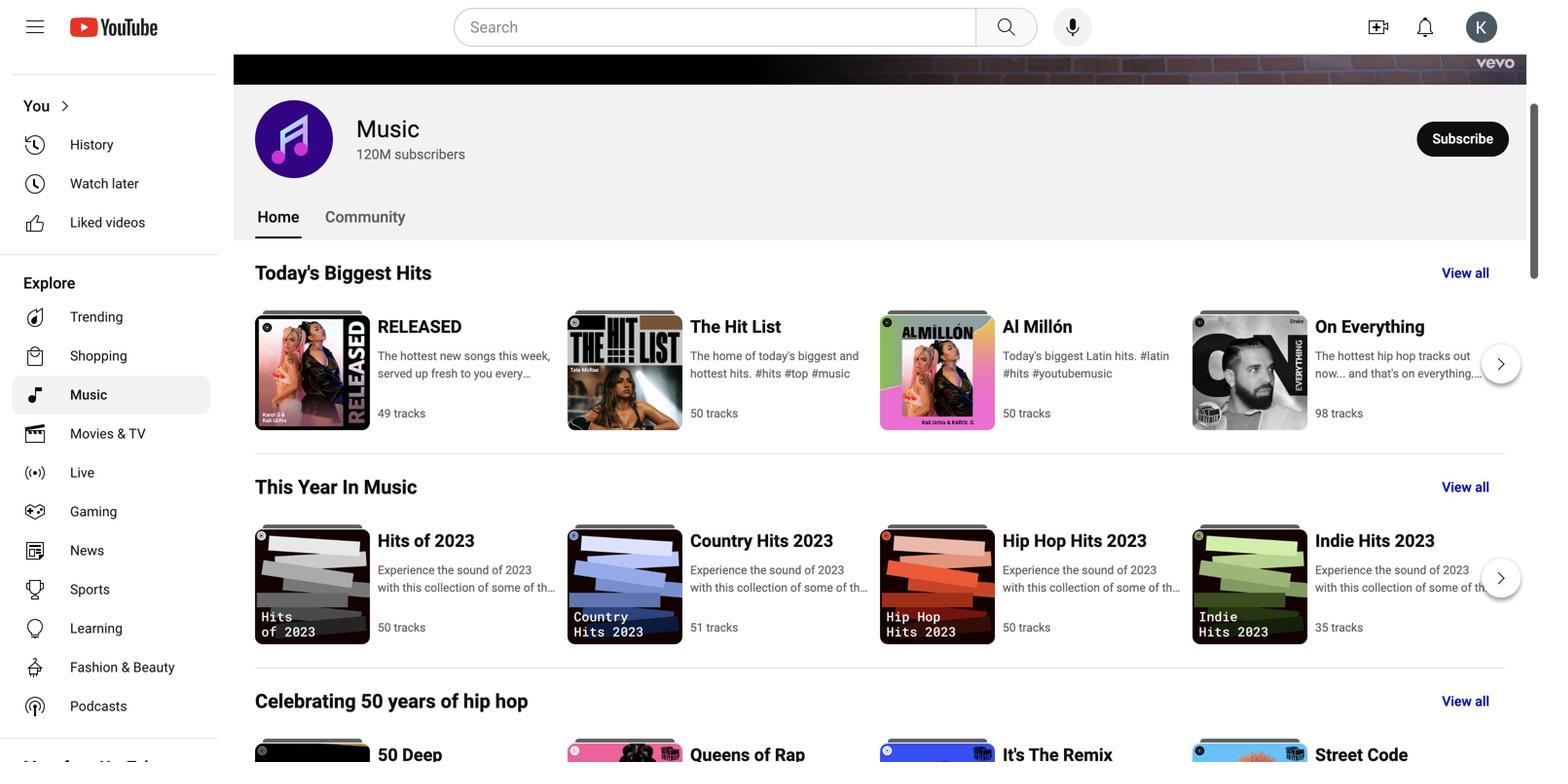 Task type: vqa. For each thing, say whether or not it's contained in the screenshot.


Task type: describe. For each thing, give the bounding box(es) containing it.
with for indie hits 2023
[[1315, 581, 1337, 595]]

now...
[[1315, 367, 1346, 381]]

latin
[[1086, 350, 1112, 363]]

and inside the home of today's biggest and hottest hits. #hits #top #music
[[840, 350, 859, 363]]

this for indie hits 2023
[[1340, 581, 1359, 595]]

50 down the home of today's biggest and hottest hits. #hits #top #music
[[690, 407, 703, 421]]

of inside celebrating 50 years of hip hop link
[[441, 690, 459, 713]]

year. inside experience the sound of 2023 with this collection of some of the biggest hits of the year. 50 tracks
[[474, 599, 498, 612]]

experience the sound of 2023 with this collection of some of the biggest country hits of the year. 51 tracks
[[690, 564, 866, 635]]

tracks inside experience the sound of 2023 with this collection of some of the biggest hip hop hits of the year. 50 tracks
[[1019, 621, 1051, 635]]

music 120m subscribers
[[356, 115, 465, 163]]

0 horizontal spatial hip
[[463, 690, 490, 713]]

explore
[[23, 274, 75, 293]]

this year in music
[[255, 476, 417, 499]]

50 tracks for the
[[690, 407, 738, 421]]

hop inside the hottest hip hop tracks out now... and that's on everything. #hiphop #hits #trending 98 tracks
[[1396, 350, 1416, 363]]

experience the sound of 2023 with this collection of some of the biggest hits of the year. 50 tracks
[[378, 564, 554, 635]]

years
[[388, 690, 436, 713]]

#newmusic
[[446, 385, 506, 398]]

fresh
[[431, 367, 458, 381]]

experience the sound of 2023 with this collection of some of the biggest indie hits of the year. 35 tracks
[[1315, 564, 1491, 635]]

tracks inside the hottest new songs this week, served up fresh to you every friday. #new #newmusic #discover 49 tracks
[[394, 407, 426, 421]]

all for music
[[1475, 479, 1490, 496]]

indie hits 2023
[[1315, 531, 1435, 552]]

98
[[1315, 407, 1328, 421]]

biggest for hits of 2023
[[378, 599, 416, 612]]

today's for today's biggest hits
[[255, 262, 320, 285]]

hits down this year in music link
[[378, 531, 410, 552]]

reneé rapp, coco jones - tummy hurts (remix) [official music video] image
[[489, 0, 559, 30]]

community
[[325, 208, 405, 226]]

sound for hip hop hits 2023
[[1082, 564, 1114, 577]]

#hits inside the hottest hip hop tracks out now... and that's on everything. #hiphop #hits #trending 98 tracks
[[1361, 385, 1387, 398]]

the hit list
[[690, 317, 781, 337]]

today's biggest hits link
[[255, 260, 432, 287]]

liked
[[70, 215, 102, 231]]

hits. inside today's biggest latin hits. #latin #hits #youtubemusic
[[1115, 350, 1137, 363]]

indie
[[1315, 531, 1354, 552]]

sound for country hits 2023
[[769, 564, 802, 577]]

#hiphop
[[1315, 385, 1358, 398]]

2023 inside experience the sound of 2023 with this collection of some of the biggest indie hits of the year. 35 tracks
[[1443, 564, 1469, 577]]

celebrating 50 years of hip hop link
[[255, 688, 528, 716]]

today's biggest latin hits. #latin #hits #youtubemusic
[[1003, 350, 1169, 381]]

history
[[70, 137, 113, 153]]

on
[[1402, 367, 1415, 381]]

year. inside experience the sound of 2023 with this collection of some of the biggest country hits of the year. 51 tracks
[[829, 599, 853, 612]]

movies
[[70, 426, 114, 442]]

country
[[690, 531, 753, 552]]

fashion
[[70, 660, 118, 676]]

experience for hits
[[378, 564, 435, 577]]

some for hits of 2023
[[492, 581, 521, 595]]

1 view from the top
[[1442, 265, 1472, 281]]

hop inside experience the sound of 2023 with this collection of some of the biggest hip hop hits of the year. 50 tracks
[[1063, 599, 1083, 612]]

hop
[[1034, 531, 1066, 552]]

#trending
[[1390, 385, 1440, 398]]

50 tracks for al
[[1003, 407, 1051, 421]]

with for hip hop hits 2023
[[1003, 581, 1025, 595]]

2023 inside experience the sound of 2023 with this collection of some of the biggest country hits of the year. 51 tracks
[[818, 564, 844, 577]]

fashion & beauty
[[70, 660, 175, 676]]

björk ft. rosalía : oral image
[[567, 0, 637, 30]]

the for the hottest new songs this week, served up fresh to you every friday. #new #newmusic #discover 49 tracks
[[378, 350, 397, 363]]

Search text field
[[470, 15, 972, 40]]

50 inside experience the sound of 2023 with this collection of some of the biggest hip hop hits of the year. 50 tracks
[[1003, 621, 1016, 635]]

#new
[[415, 385, 443, 398]]

1 view all from the top
[[1442, 265, 1490, 281]]

50 inside experience the sound of 2023 with this collection of some of the biggest hits of the year. 50 tracks
[[378, 621, 391, 635]]

sound for indie hits 2023
[[1394, 564, 1427, 577]]

that's
[[1371, 367, 1399, 381]]

#music
[[811, 367, 850, 381]]

collection for country
[[737, 581, 788, 595]]

news
[[70, 543, 104, 559]]

biggest inside today's biggest latin hits. #latin #hits #youtubemusic
[[1045, 350, 1083, 363]]

120 million subscribers element
[[356, 147, 465, 163]]

released
[[378, 317, 462, 337]]

tv
[[129, 426, 146, 442]]

view all for music
[[1442, 479, 1490, 496]]

the hottest new songs this week, served up fresh to you every friday. #new #newmusic #discover 49 tracks
[[378, 350, 550, 421]]

celebrating 50 years of hip hop
[[255, 690, 528, 713]]

shopping
[[70, 348, 127, 364]]

experience for country
[[690, 564, 747, 577]]

learning
[[70, 621, 123, 637]]

biggest for indie hits 2023
[[1315, 599, 1354, 612]]

hip hop hits 2023
[[1003, 531, 1147, 552]]

every
[[495, 367, 523, 381]]

subscribe
[[1433, 131, 1493, 147]]

gaming
[[70, 504, 117, 520]]

2 vertical spatial hop
[[495, 690, 528, 713]]

hits inside experience the sound of 2023 with this collection of some of the biggest hip hop hits of the year. 50 tracks
[[1085, 599, 1105, 612]]

this year in music link
[[255, 474, 417, 501]]

videos
[[106, 215, 145, 231]]

#hits inside today's biggest latin hits. #latin #hits #youtubemusic
[[1003, 367, 1029, 381]]

in
[[342, 476, 359, 499]]

youtube video player element
[[730, 0, 1527, 85]]

movies & tv
[[70, 426, 146, 442]]

experience the sound of 2023 with this collection of some of the biggest hip hop hits of the year. 50 tracks
[[1003, 564, 1179, 635]]

live
[[70, 465, 94, 481]]

hits inside experience the sound of 2023 with this collection of some of the biggest indie hits of the year. 35 tracks
[[1384, 599, 1404, 612]]

watch later
[[70, 176, 139, 192]]

friday.
[[378, 385, 412, 398]]

tracks down #youtubemusic
[[1019, 407, 1051, 421]]

the hottest hip hop tracks out now... and that's on everything. #hiphop #hits #trending 98 tracks
[[1315, 350, 1474, 421]]

songs
[[464, 350, 496, 363]]

tracks up the everything.
[[1419, 350, 1451, 363]]

tracks down #hiphop
[[1331, 407, 1363, 421]]

al millón
[[1003, 317, 1073, 337]]

& for beauty
[[121, 660, 130, 676]]



Task type: locate. For each thing, give the bounding box(es) containing it.
biggest down hits of 2023 at the bottom
[[378, 599, 416, 612]]

up
[[415, 367, 428, 381]]

music for music 120m subscribers
[[356, 115, 420, 143]]

movies & tv link
[[12, 415, 210, 454], [12, 415, 210, 454]]

1 vertical spatial hits.
[[730, 367, 752, 381]]

2023 inside experience the sound of 2023 with this collection of some of the biggest hip hop hits of the year. 50 tracks
[[1131, 564, 1157, 577]]

2 50 tracks from the left
[[1003, 407, 1051, 421]]

biggest inside the home of today's biggest and hottest hits. #hits #top #music
[[798, 350, 837, 363]]

collection down hits of 2023 at the bottom
[[424, 581, 475, 595]]

1 vertical spatial and
[[1349, 367, 1368, 381]]

collection up "indie"
[[1362, 581, 1413, 595]]

music link
[[12, 376, 210, 415], [12, 376, 210, 415]]

hottest up up
[[400, 350, 437, 363]]

2023 inside experience the sound of 2023 with this collection of some of the biggest hits of the year. 50 tracks
[[506, 564, 532, 577]]

sound for hits of 2023
[[457, 564, 489, 577]]

you
[[474, 367, 492, 381]]

list
[[752, 317, 781, 337]]

35
[[1315, 621, 1328, 635]]

the up the 'served'
[[378, 350, 397, 363]]

sound down hits of 2023 at the bottom
[[457, 564, 489, 577]]

hottest for on everything
[[1338, 350, 1375, 363]]

1 vertical spatial view
[[1442, 479, 1472, 496]]

this for hip hop hits 2023
[[1028, 581, 1047, 595]]

sound inside experience the sound of 2023 with this collection of some of the biggest indie hits of the year. 35 tracks
[[1394, 564, 1427, 577]]

collection down hip hop hits 2023
[[1050, 581, 1100, 595]]

new
[[440, 350, 461, 363]]

1 horizontal spatial hits.
[[1115, 350, 1137, 363]]

week,
[[521, 350, 550, 363]]

#hits down that's
[[1361, 385, 1387, 398]]

this for hits of 2023
[[403, 581, 422, 595]]

shopping link
[[12, 337, 210, 376], [12, 337, 210, 376]]

year. inside experience the sound of 2023 with this collection of some of the biggest indie hits of the year. 35 tracks
[[1439, 599, 1464, 612]]

hits up released at top
[[396, 262, 432, 285]]

hits down hits of 2023 at the bottom
[[419, 599, 438, 612]]

0 horizontal spatial hop
[[495, 690, 528, 713]]

with up 51
[[690, 581, 712, 595]]

the for the hit list
[[690, 317, 720, 337]]

tracks right 49
[[394, 407, 426, 421]]

biggest up 51
[[690, 599, 729, 612]]

2 collection from the left
[[737, 581, 788, 595]]

home
[[258, 208, 299, 226]]

music right in
[[364, 476, 417, 499]]

with inside experience the sound of 2023 with this collection of some of the biggest hip hop hits of the year. 50 tracks
[[1003, 581, 1025, 595]]

this up every
[[499, 350, 518, 363]]

2 some from the left
[[804, 581, 833, 595]]

1 collection from the left
[[424, 581, 475, 595]]

tab list
[[255, 194, 405, 240]]

tracks inside experience the sound of 2023 with this collection of some of the biggest country hits of the year. 51 tracks
[[706, 621, 738, 635]]

some inside experience the sound of 2023 with this collection of some of the biggest hip hop hits of the year. 50 tracks
[[1117, 581, 1146, 595]]

0 horizontal spatial 50 tracks
[[690, 407, 738, 421]]

collection for hip
[[1050, 581, 1100, 595]]

year
[[298, 476, 338, 499]]

1 vertical spatial music
[[70, 387, 107, 403]]

liked videos
[[70, 215, 145, 231]]

experience inside experience the sound of 2023 with this collection of some of the biggest hits of the year. 50 tracks
[[378, 564, 435, 577]]

2 vertical spatial view
[[1442, 694, 1472, 710]]

1 all from the top
[[1475, 265, 1490, 281]]

Subscribe text field
[[1433, 131, 1493, 147]]

collection inside experience the sound of 2023 with this collection of some of the biggest hip hop hits of the year. 50 tracks
[[1050, 581, 1100, 595]]

4 year. from the left
[[1439, 599, 1464, 612]]

3 collection from the left
[[1050, 581, 1100, 595]]

experience down hits of 2023 at the bottom
[[378, 564, 435, 577]]

with
[[378, 581, 400, 595], [690, 581, 712, 595], [1003, 581, 1025, 595], [1315, 581, 1337, 595]]

experience for indie
[[1315, 564, 1372, 577]]

served
[[378, 367, 412, 381]]

today's
[[759, 350, 795, 363]]

year. inside experience the sound of 2023 with this collection of some of the biggest hip hop hits of the year. 50 tracks
[[1140, 599, 1165, 612]]

this up country
[[715, 581, 734, 595]]

0 vertical spatial hop
[[1396, 350, 1416, 363]]

the inside the home of today's biggest and hottest hits. #hits #top #music
[[690, 350, 710, 363]]

#hits down today's
[[755, 367, 781, 381]]

hip right years
[[463, 690, 490, 713]]

biggest
[[324, 262, 391, 285]]

hits
[[396, 262, 432, 285], [378, 531, 410, 552], [757, 531, 789, 552], [1071, 531, 1103, 552], [1359, 531, 1391, 552]]

4 sound from the left
[[1394, 564, 1427, 577]]

#hits down the al
[[1003, 367, 1029, 381]]

0 vertical spatial today's
[[255, 262, 320, 285]]

this
[[499, 350, 518, 363], [403, 581, 422, 595], [715, 581, 734, 595], [1028, 581, 1047, 595], [1340, 581, 1359, 595]]

this inside experience the sound of 2023 with this collection of some of the biggest hip hop hits of the year. 50 tracks
[[1028, 581, 1047, 595]]

biggest up #music
[[798, 350, 837, 363]]

2 vertical spatial music
[[364, 476, 417, 499]]

0 vertical spatial hip
[[1377, 350, 1393, 363]]

subscribers
[[395, 147, 465, 163]]

3 sound from the left
[[1082, 564, 1114, 577]]

2 experience from the left
[[690, 564, 747, 577]]

120m
[[356, 147, 391, 163]]

sound down indie hits 2023
[[1394, 564, 1427, 577]]

out
[[1454, 350, 1470, 363]]

beauty
[[133, 660, 175, 676]]

with down hits of 2023 at the bottom
[[378, 581, 400, 595]]

history link
[[12, 126, 210, 165], [12, 126, 210, 165]]

tracks down home
[[706, 407, 738, 421]]

al
[[1003, 317, 1019, 337]]

this down hop
[[1028, 581, 1047, 595]]

collection for indie
[[1362, 581, 1413, 595]]

the home of today's biggest and hottest hits. #hits #top #music
[[690, 350, 859, 381]]

today's for today's biggest latin hits. #latin #hits #youtubemusic
[[1003, 350, 1042, 363]]

2 vertical spatial all
[[1475, 694, 1490, 710]]

1 some from the left
[[492, 581, 521, 595]]

subscribe button
[[1417, 122, 1509, 157]]

hottest down home
[[690, 367, 727, 381]]

experience for hip
[[1003, 564, 1060, 577]]

4 with from the left
[[1315, 581, 1337, 595]]

3 hits from the left
[[1085, 599, 1105, 612]]

today's inside today's biggest latin hits. #latin #hits #youtubemusic
[[1003, 350, 1042, 363]]

biggest up 35
[[1315, 599, 1354, 612]]

&
[[117, 426, 126, 442], [121, 660, 130, 676]]

50 up celebrating 50 years of hip hop
[[378, 621, 391, 635]]

some inside experience the sound of 2023 with this collection of some of the biggest country hits of the year. 51 tracks
[[804, 581, 833, 595]]

hottest inside the hottest new songs this week, served up fresh to you every friday. #new #newmusic #discover 49 tracks
[[400, 350, 437, 363]]

this inside experience the sound of 2023 with this collection of some of the biggest indie hits of the year. 35 tracks
[[1340, 581, 1359, 595]]

this down hits of 2023 at the bottom
[[403, 581, 422, 595]]

the up now...
[[1315, 350, 1335, 363]]

experience inside experience the sound of 2023 with this collection of some of the biggest hip hop hits of the year. 50 tracks
[[1003, 564, 1060, 577]]

the
[[690, 317, 720, 337], [378, 350, 397, 363], [690, 350, 710, 363], [1315, 350, 1335, 363]]

today's biggest hits
[[255, 262, 432, 285]]

tracks right 51
[[706, 621, 738, 635]]

sound down hip hop hits 2023
[[1082, 564, 1114, 577]]

hottest inside the home of today's biggest and hottest hits. #hits #top #music
[[690, 367, 727, 381]]

view
[[1442, 265, 1472, 281], [1442, 479, 1472, 496], [1442, 694, 1472, 710]]

0 vertical spatial and
[[840, 350, 859, 363]]

biggest inside experience the sound of 2023 with this collection of some of the biggest country hits of the year. 51 tracks
[[690, 599, 729, 612]]

biggest inside experience the sound of 2023 with this collection of some of the biggest hits of the year. 50 tracks
[[378, 599, 416, 612]]

None search field
[[419, 8, 1042, 47]]

0 vertical spatial music
[[356, 115, 420, 143]]

50 tracks down #youtubemusic
[[1003, 407, 1051, 421]]

2 sound from the left
[[769, 564, 802, 577]]

1 vertical spatial today's
[[1003, 350, 1042, 363]]

50 left years
[[361, 690, 383, 713]]

some inside experience the sound of 2023 with this collection of some of the biggest indie hits of the year. 35 tracks
[[1429, 581, 1458, 595]]

and inside the hottest hip hop tracks out now... and that's on everything. #hiphop #hits #trending 98 tracks
[[1349, 367, 1368, 381]]

this for country hits 2023
[[715, 581, 734, 595]]

the
[[438, 564, 454, 577], [750, 564, 766, 577], [1063, 564, 1079, 577], [1375, 564, 1392, 577], [537, 581, 554, 595], [850, 581, 866, 595], [1162, 581, 1179, 595], [1475, 581, 1491, 595], [455, 599, 471, 612], [809, 599, 826, 612], [1121, 599, 1138, 612], [1420, 599, 1437, 612]]

50 tracks down home
[[690, 407, 738, 421]]

experience down hip
[[1003, 564, 1060, 577]]

biggest up #youtubemusic
[[1045, 350, 1083, 363]]

hits. down home
[[730, 367, 752, 381]]

49
[[378, 407, 391, 421]]

#latin
[[1140, 350, 1169, 363]]

view all button
[[1427, 256, 1505, 291], [1442, 265, 1490, 281], [1427, 470, 1505, 505], [1442, 479, 1490, 496], [1427, 684, 1505, 719], [1442, 694, 1490, 710]]

50 down the al
[[1003, 407, 1016, 421]]

view for of
[[1442, 694, 1472, 710]]

0 horizontal spatial today's
[[255, 262, 320, 285]]

this up "indie"
[[1340, 581, 1359, 595]]

hit
[[725, 317, 748, 337]]

everything.
[[1418, 367, 1474, 381]]

4 collection from the left
[[1362, 581, 1413, 595]]

with down hip
[[1003, 581, 1025, 595]]

of inside the home of today's biggest and hottest hits. #hits #top #music
[[745, 350, 756, 363]]

country hits 2023
[[690, 531, 833, 552]]

1 with from the left
[[378, 581, 400, 595]]

hip inside experience the sound of 2023 with this collection of some of the biggest hip hop hits of the year. 50 tracks
[[1044, 599, 1060, 612]]

experience down indie
[[1315, 564, 1372, 577]]

some for hip hop hits 2023
[[1117, 581, 1146, 595]]

hits of 2023
[[378, 531, 475, 552]]

1 vertical spatial hip
[[1044, 599, 1060, 612]]

on everything
[[1315, 317, 1425, 337]]

podcasts
[[70, 699, 127, 715]]

gaming link
[[12, 493, 210, 532], [12, 493, 210, 532]]

hits right country
[[774, 599, 793, 612]]

hottest for released
[[400, 350, 437, 363]]

1 vertical spatial &
[[121, 660, 130, 676]]

2 view from the top
[[1442, 479, 1472, 496]]

4 hits from the left
[[1384, 599, 1404, 612]]

0 vertical spatial all
[[1475, 265, 1490, 281]]

you
[[23, 97, 50, 115]]

celebrating
[[255, 690, 356, 713]]

sound down the country hits 2023
[[769, 564, 802, 577]]

& for tv
[[117, 426, 126, 442]]

biggest
[[798, 350, 837, 363], [1045, 350, 1083, 363], [378, 599, 416, 612], [690, 599, 729, 612], [1003, 599, 1041, 612], [1315, 599, 1354, 612]]

experience inside experience the sound of 2023 with this collection of some of the biggest country hits of the year. 51 tracks
[[690, 564, 747, 577]]

1 experience from the left
[[378, 564, 435, 577]]

biggest for country hits 2023
[[690, 599, 729, 612]]

later
[[112, 176, 139, 192]]

collection
[[424, 581, 475, 595], [737, 581, 788, 595], [1050, 581, 1100, 595], [1362, 581, 1413, 595]]

2 horizontal spatial hip
[[1377, 350, 1393, 363]]

#hits
[[755, 367, 781, 381], [1003, 367, 1029, 381], [1361, 385, 1387, 398]]

sound inside experience the sound of 2023 with this collection of some of the biggest hip hop hits of the year. 50 tracks
[[1082, 564, 1114, 577]]

2 vertical spatial hip
[[463, 690, 490, 713]]

1 horizontal spatial 50 tracks
[[1003, 407, 1051, 421]]

biggest for hip hop hits 2023
[[1003, 599, 1041, 612]]

0 vertical spatial view all
[[1442, 265, 1490, 281]]

hip down hop
[[1044, 599, 1060, 612]]

music up 120m
[[356, 115, 420, 143]]

3 view all from the top
[[1442, 694, 1490, 710]]

collection up country
[[737, 581, 788, 595]]

watch
[[70, 176, 108, 192]]

with for hits of 2023
[[378, 581, 400, 595]]

hits right "indie"
[[1384, 599, 1404, 612]]

you link
[[12, 87, 210, 126], [12, 87, 210, 126]]

1 sound from the left
[[457, 564, 489, 577]]

2 year. from the left
[[829, 599, 853, 612]]

51
[[690, 621, 703, 635]]

music for music
[[70, 387, 107, 403]]

news link
[[12, 532, 210, 571], [12, 532, 210, 571]]

tracks right 35
[[1331, 621, 1363, 635]]

liked videos link
[[12, 203, 210, 242], [12, 203, 210, 242]]

3 some from the left
[[1117, 581, 1146, 595]]

watch later link
[[12, 165, 210, 203], [12, 165, 210, 203]]

#youtubemusic
[[1032, 367, 1112, 381]]

hip up that's
[[1377, 350, 1393, 363]]

sound inside experience the sound of 2023 with this collection of some of the biggest country hits of the year. 51 tracks
[[769, 564, 802, 577]]

2 all from the top
[[1475, 479, 1490, 496]]

collection for hits
[[424, 581, 475, 595]]

this
[[255, 476, 293, 499]]

tracks down hop
[[1019, 621, 1051, 635]]

view all for of
[[1442, 694, 1490, 710]]

with up 35
[[1315, 581, 1337, 595]]

with inside experience the sound of 2023 with this collection of some of the biggest indie hits of the year. 35 tracks
[[1315, 581, 1337, 595]]

0 vertical spatial hits.
[[1115, 350, 1137, 363]]

hop
[[1396, 350, 1416, 363], [1063, 599, 1083, 612], [495, 690, 528, 713]]

the for the home of today's biggest and hottest hits. #hits #top #music
[[690, 350, 710, 363]]

some for indie hits 2023
[[1429, 581, 1458, 595]]

& left beauty
[[121, 660, 130, 676]]

1 horizontal spatial hottest
[[690, 367, 727, 381]]

millón
[[1024, 317, 1073, 337]]

2 hits from the left
[[774, 599, 793, 612]]

hottest inside the hottest hip hop tracks out now... and that's on everything. #hiphop #hits #trending 98 tracks
[[1338, 350, 1375, 363]]

1 horizontal spatial hip
[[1044, 599, 1060, 612]]

hits right indie
[[1359, 531, 1391, 552]]

4 experience from the left
[[1315, 564, 1372, 577]]

#top
[[784, 367, 808, 381]]

this inside the hottest new songs this week, served up fresh to you every friday. #new #newmusic #discover 49 tracks
[[499, 350, 518, 363]]

hits right hop
[[1071, 531, 1103, 552]]

to
[[461, 367, 471, 381]]

hits inside experience the sound of 2023 with this collection of some of the biggest country hits of the year. 51 tracks
[[774, 599, 793, 612]]

country
[[732, 599, 771, 612]]

with for country hits 2023
[[690, 581, 712, 595]]

fashion & beauty link
[[12, 648, 210, 687], [12, 648, 210, 687]]

1 hits from the left
[[419, 599, 438, 612]]

biggest inside experience the sound of 2023 with this collection of some of the biggest indie hits of the year. 35 tracks
[[1315, 599, 1354, 612]]

the inside the hottest hip hop tracks out now... and that's on everything. #hiphop #hits #trending 98 tracks
[[1315, 350, 1335, 363]]

all for of
[[1475, 694, 1490, 710]]

collection inside experience the sound of 2023 with this collection of some of the biggest country hits of the year. 51 tracks
[[737, 581, 788, 595]]

1 horizontal spatial #hits
[[1003, 367, 1029, 381]]

and left that's
[[1349, 367, 1368, 381]]

& left tv
[[117, 426, 126, 442]]

1 horizontal spatial and
[[1349, 367, 1368, 381]]

biggest inside experience the sound of 2023 with this collection of some of the biggest hip hop hits of the year. 50 tracks
[[1003, 599, 1041, 612]]

1 vertical spatial hop
[[1063, 599, 1083, 612]]

home
[[713, 350, 742, 363]]

sports
[[70, 582, 110, 598]]

this inside experience the sound of 2023 with this collection of some of the biggest hits of the year. 50 tracks
[[403, 581, 422, 595]]

tracks up years
[[394, 621, 426, 635]]

luh tyler - change my wayz [official music video] image
[[411, 0, 481, 30]]

3 all from the top
[[1475, 694, 1490, 710]]

on
[[1315, 317, 1337, 337]]

1 horizontal spatial today's
[[1003, 350, 1042, 363]]

view for music
[[1442, 479, 1472, 496]]

and
[[840, 350, 859, 363], [1349, 367, 1368, 381]]

2 horizontal spatial hottest
[[1338, 350, 1375, 363]]

4 some from the left
[[1429, 581, 1458, 595]]

3 with from the left
[[1003, 581, 1025, 595]]

music inside music 120m subscribers
[[356, 115, 420, 143]]

2 vertical spatial view all
[[1442, 694, 1490, 710]]

0 vertical spatial &
[[117, 426, 126, 442]]

hits. right latin
[[1115, 350, 1137, 363]]

view all
[[1442, 265, 1490, 281], [1442, 479, 1490, 496], [1442, 694, 1490, 710]]

0 vertical spatial view
[[1442, 265, 1472, 281]]

collection inside experience the sound of 2023 with this collection of some of the biggest hits of the year. 50 tracks
[[424, 581, 475, 595]]

indie
[[1357, 599, 1382, 612]]

biggest down hip
[[1003, 599, 1041, 612]]

experience inside experience the sound of 2023 with this collection of some of the biggest indie hits of the year. 35 tracks
[[1315, 564, 1372, 577]]

collection inside experience the sound of 2023 with this collection of some of the biggest indie hits of the year. 35 tracks
[[1362, 581, 1413, 595]]

3 year. from the left
[[1140, 599, 1165, 612]]

hits right country
[[757, 531, 789, 552]]

some for country hits 2023
[[804, 581, 833, 595]]

#discover
[[378, 402, 429, 416]]

the for the hottest hip hop tracks out now... and that's on everything. #hiphop #hits #trending 98 tracks
[[1315, 350, 1335, 363]]

with inside experience the sound of 2023 with this collection of some of the biggest country hits of the year. 51 tracks
[[690, 581, 712, 595]]

with inside experience the sound of 2023 with this collection of some of the biggest hits of the year. 50 tracks
[[378, 581, 400, 595]]

2 view all from the top
[[1442, 479, 1490, 496]]

sound inside experience the sound of 2023 with this collection of some of the biggest hits of the year. 50 tracks
[[457, 564, 489, 577]]

1 vertical spatial view all
[[1442, 479, 1490, 496]]

3 experience from the left
[[1003, 564, 1060, 577]]

2 horizontal spatial #hits
[[1361, 385, 1387, 398]]

everything
[[1342, 317, 1425, 337]]

hits down hip hop hits 2023
[[1085, 599, 1105, 612]]

experience down country
[[690, 564, 747, 577]]

3 view from the top
[[1442, 694, 1472, 710]]

2 horizontal spatial hop
[[1396, 350, 1416, 363]]

tracks inside experience the sound of 2023 with this collection of some of the biggest hits of the year. 50 tracks
[[394, 621, 426, 635]]

and up #music
[[840, 350, 859, 363]]

1 year. from the left
[[474, 599, 498, 612]]

trending
[[70, 309, 123, 325]]

the inside the hottest new songs this week, served up fresh to you every friday. #new #newmusic #discover 49 tracks
[[378, 350, 397, 363]]

hottest up now...
[[1338, 350, 1375, 363]]

this inside experience the sound of 2023 with this collection of some of the biggest country hits of the year. 51 tracks
[[715, 581, 734, 595]]

0 horizontal spatial and
[[840, 350, 859, 363]]

music up 'movies'
[[70, 387, 107, 403]]

experience
[[378, 564, 435, 577], [690, 564, 747, 577], [1003, 564, 1060, 577], [1315, 564, 1372, 577]]

the left the hit
[[690, 317, 720, 337]]

some inside experience the sound of 2023 with this collection of some of the biggest hits of the year. 50 tracks
[[492, 581, 521, 595]]

0 horizontal spatial hottest
[[400, 350, 437, 363]]

0 horizontal spatial #hits
[[755, 367, 781, 381]]

hits inside experience the sound of 2023 with this collection of some of the biggest hits of the year. 50 tracks
[[419, 599, 438, 612]]

#hits inside the home of today's biggest and hottest hits. #hits #top #music
[[755, 367, 781, 381]]

1 50 tracks from the left
[[690, 407, 738, 421]]

50 down hip
[[1003, 621, 1016, 635]]

music
[[356, 115, 420, 143], [70, 387, 107, 403], [364, 476, 417, 499]]

the left home
[[690, 350, 710, 363]]

today's down the al
[[1003, 350, 1042, 363]]

tab list containing home
[[255, 194, 405, 240]]

hip
[[1003, 531, 1030, 552]]

hits. inside the home of today's biggest and hottest hits. #hits #top #music
[[730, 367, 752, 381]]

2 with from the left
[[690, 581, 712, 595]]

hip inside the hottest hip hop tracks out now... and that's on everything. #hiphop #hits #trending 98 tracks
[[1377, 350, 1393, 363]]

tracks inside experience the sound of 2023 with this collection of some of the biggest indie hits of the year. 35 tracks
[[1331, 621, 1363, 635]]

1 vertical spatial all
[[1475, 479, 1490, 496]]

0 horizontal spatial hits.
[[730, 367, 752, 381]]

avatar image image
[[1466, 12, 1497, 43]]

today's down home
[[255, 262, 320, 285]]

1 horizontal spatial hop
[[1063, 599, 1083, 612]]



